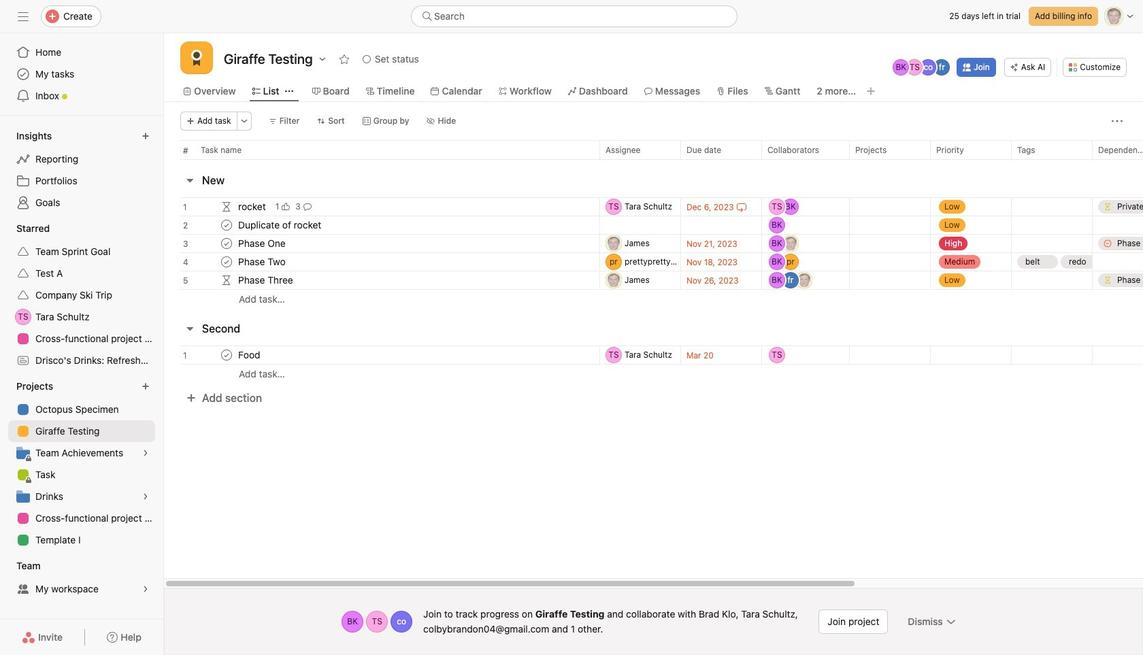 Task type: describe. For each thing, give the bounding box(es) containing it.
insights element
[[0, 124, 163, 216]]

add to starred image
[[339, 54, 350, 65]]

header second tree grid
[[164, 342, 1143, 383]]

see details, team achievements image
[[142, 449, 150, 457]]

dependencies image
[[218, 272, 235, 289]]

global element
[[0, 33, 163, 115]]

task name text field for "duplicate of rocket" cell
[[236, 218, 326, 232]]

0 horizontal spatial more actions image
[[240, 117, 248, 125]]

mark complete image for task name text box inside the food cell
[[218, 347, 235, 363]]

hide sidebar image
[[18, 11, 29, 22]]

collapse task list for this group image
[[184, 175, 195, 186]]

you've reached the maximum number of tabs. remove a tab to add a new one. image
[[866, 86, 877, 97]]

phase two cell
[[164, 253, 600, 272]]

linked projects for phase three cell
[[849, 271, 931, 290]]

mark complete checkbox for task name text box within the phase two cell
[[218, 254, 235, 270]]

task name text field for phase one cell
[[236, 237, 290, 250]]

task name text field for phase two cell
[[236, 255, 290, 269]]



Task type: locate. For each thing, give the bounding box(es) containing it.
more actions image
[[946, 617, 957, 628]]

mark complete checkbox inside "duplicate of rocket" cell
[[218, 217, 235, 233]]

tab actions image
[[285, 87, 293, 95]]

mark complete image inside "duplicate of rocket" cell
[[218, 217, 235, 233]]

phase three cell
[[164, 271, 600, 290]]

3 comments image
[[303, 203, 312, 211]]

2 mark complete checkbox from the top
[[218, 254, 235, 270]]

more actions image
[[1112, 116, 1123, 127], [240, 117, 248, 125]]

0 vertical spatial task name text field
[[236, 200, 270, 214]]

task name text field for food cell on the bottom of page
[[236, 348, 264, 362]]

task name text field inside food cell
[[236, 348, 264, 362]]

mark complete checkbox inside phase two cell
[[218, 254, 235, 270]]

mark complete checkbox up dependencies icon
[[218, 254, 235, 270]]

2 task name text field from the top
[[236, 218, 326, 232]]

1 task name text field from the top
[[236, 255, 290, 269]]

1 task name text field from the top
[[236, 200, 270, 214]]

Task name text field
[[236, 200, 270, 214], [236, 218, 326, 232], [236, 237, 290, 250]]

1 vertical spatial mark complete checkbox
[[218, 254, 235, 270]]

1 mark complete checkbox from the top
[[218, 217, 235, 233]]

linked projects for duplicate of rocket cell
[[849, 216, 931, 235]]

task name text field inside phase two cell
[[236, 255, 290, 269]]

2 mark complete checkbox from the top
[[218, 347, 235, 363]]

food cell
[[164, 346, 600, 365]]

task name text field inside phase one cell
[[236, 237, 290, 250]]

rocket cell
[[164, 197, 600, 216]]

mark complete image inside food cell
[[218, 347, 235, 363]]

task name text field inside phase three cell
[[236, 274, 297, 287]]

1 like. click to like this task image
[[282, 203, 290, 211]]

2 vertical spatial task name text field
[[236, 237, 290, 250]]

mark complete checkbox inside phase one cell
[[218, 236, 235, 252]]

0 vertical spatial task name text field
[[236, 255, 290, 269]]

see details, my workspace image
[[142, 585, 150, 594]]

new insights image
[[142, 132, 150, 140]]

1 mark complete checkbox from the top
[[218, 236, 235, 252]]

teams element
[[0, 554, 163, 603]]

mark complete image
[[218, 254, 235, 270]]

3 task name text field from the top
[[236, 348, 264, 362]]

task name text field inside rocket cell
[[236, 200, 270, 214]]

dependencies image
[[218, 199, 235, 215]]

0 vertical spatial mark complete checkbox
[[218, 236, 235, 252]]

1 vertical spatial task name text field
[[236, 218, 326, 232]]

ribbon image
[[189, 50, 205, 66]]

mark complete checkbox for phase one cell
[[218, 236, 235, 252]]

tags for phase three cell
[[1011, 271, 1093, 290]]

tags for rocket cell
[[1011, 197, 1093, 216]]

3 mark complete image from the top
[[218, 347, 235, 363]]

1 horizontal spatial more actions image
[[1112, 116, 1123, 127]]

mark complete image for task name text field within phase one cell
[[218, 236, 235, 252]]

row
[[164, 140, 1143, 165], [180, 159, 1143, 160], [164, 193, 1143, 221], [164, 212, 1143, 239], [164, 230, 1143, 257], [164, 248, 1143, 276], [164, 267, 1143, 294], [164, 289, 1143, 308], [164, 342, 1143, 369], [164, 364, 1143, 383]]

mark complete checkbox down dependencies image
[[218, 217, 235, 233]]

0 vertical spatial mark complete checkbox
[[218, 217, 235, 233]]

collapse task list for this group image
[[184, 323, 195, 334]]

1 mark complete image from the top
[[218, 217, 235, 233]]

2 task name text field from the top
[[236, 274, 297, 287]]

3 task name text field from the top
[[236, 237, 290, 250]]

tags for duplicate of rocket cell
[[1011, 216, 1093, 235]]

task name text field inside "duplicate of rocket" cell
[[236, 218, 326, 232]]

2 vertical spatial mark complete image
[[218, 347, 235, 363]]

2 mark complete image from the top
[[218, 236, 235, 252]]

1 vertical spatial task name text field
[[236, 274, 297, 287]]

projects element
[[0, 374, 163, 554]]

mark complete image inside phase one cell
[[218, 236, 235, 252]]

mark complete checkbox for task name text field inside the "duplicate of rocket" cell
[[218, 217, 235, 233]]

Mark complete checkbox
[[218, 217, 235, 233], [218, 254, 235, 270]]

2 vertical spatial task name text field
[[236, 348, 264, 362]]

new project or portfolio image
[[142, 383, 150, 391]]

1 vertical spatial mark complete image
[[218, 236, 235, 252]]

linked projects for rocket cell
[[849, 197, 931, 216]]

mark complete image for task name text field inside the "duplicate of rocket" cell
[[218, 217, 235, 233]]

starred element
[[0, 216, 163, 374]]

0 vertical spatial mark complete image
[[218, 217, 235, 233]]

1 vertical spatial mark complete checkbox
[[218, 347, 235, 363]]

mark complete checkbox for food cell on the bottom of page
[[218, 347, 235, 363]]

duplicate of rocket cell
[[164, 216, 600, 235]]

task name text field for phase three cell
[[236, 274, 297, 287]]

see details, drinks image
[[142, 493, 150, 501]]

header new tree grid
[[164, 193, 1143, 308]]

task name text field for rocket cell
[[236, 200, 270, 214]]

Mark complete checkbox
[[218, 236, 235, 252], [218, 347, 235, 363]]

list box
[[411, 5, 738, 27]]

mark complete image
[[218, 217, 235, 233], [218, 236, 235, 252], [218, 347, 235, 363]]

Task name text field
[[236, 255, 290, 269], [236, 274, 297, 287], [236, 348, 264, 362]]

mark complete checkbox inside food cell
[[218, 347, 235, 363]]

phase one cell
[[164, 234, 600, 253]]



Task type: vqa. For each thing, say whether or not it's contained in the screenshot.
list item
no



